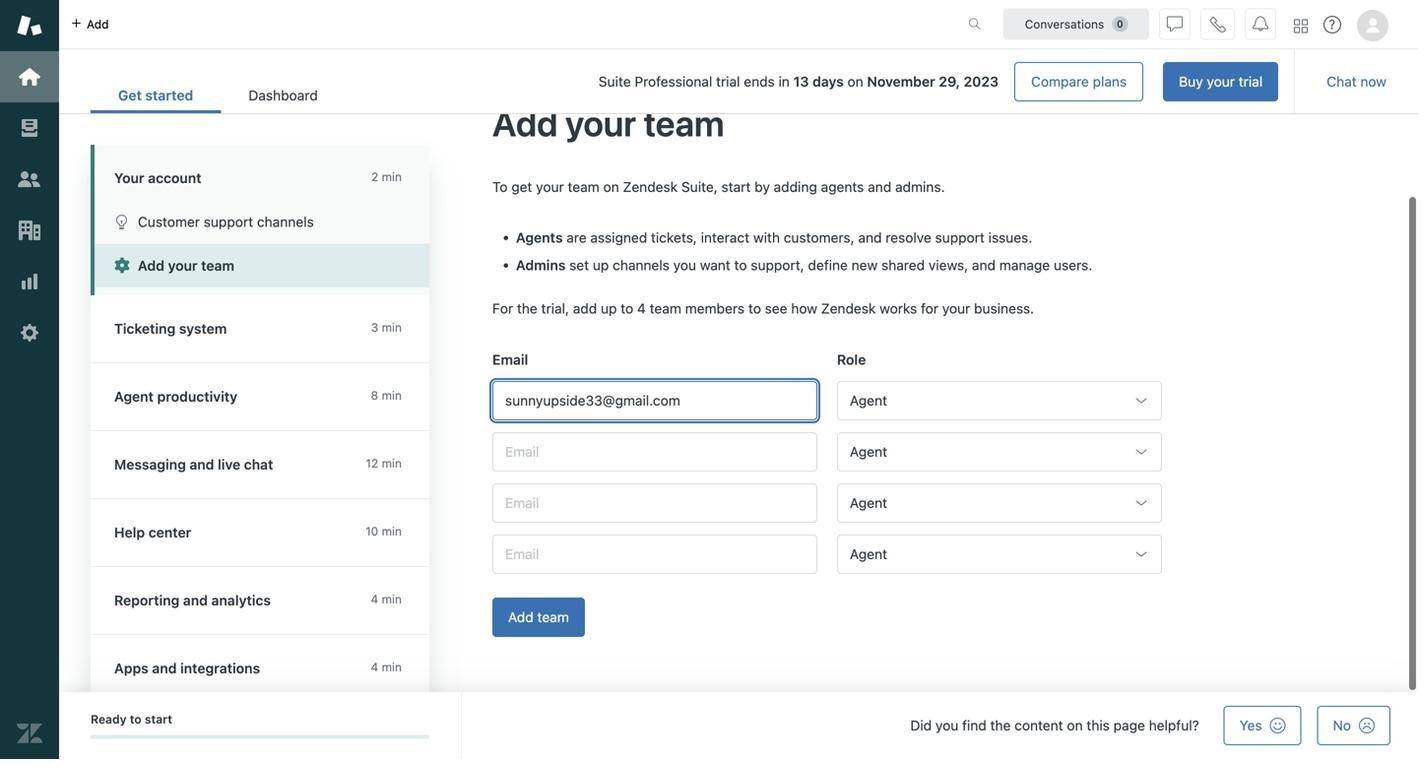Task type: locate. For each thing, give the bounding box(es) containing it.
channels up add your team button
[[257, 214, 314, 230]]

buy your trial
[[1179, 73, 1263, 90]]

center
[[149, 525, 191, 541]]

help
[[114, 525, 145, 541]]

2 agent button from the top
[[837, 432, 1162, 472]]

email field for fourth agent popup button
[[493, 535, 818, 574]]

0 vertical spatial 4 min
[[371, 593, 402, 606]]

2 vertical spatial on
[[1067, 718, 1083, 734]]

to right ready
[[130, 713, 142, 726]]

you down the tickets,
[[673, 257, 696, 274]]

4 for reporting and analytics
[[371, 593, 378, 606]]

customers,
[[784, 230, 855, 246]]

customer support channels button
[[95, 200, 429, 244]]

1 horizontal spatial you
[[936, 718, 959, 734]]

0 horizontal spatial on
[[603, 179, 619, 195]]

1 agent button from the top
[[837, 381, 1162, 420]]

0 vertical spatial add
[[87, 17, 109, 31]]

page
[[1114, 718, 1145, 734]]

account
[[148, 170, 202, 186]]

0 horizontal spatial zendesk
[[623, 179, 678, 195]]

and up new
[[858, 230, 882, 246]]

dashboard
[[249, 87, 318, 103]]

0 vertical spatial on
[[848, 73, 864, 90]]

min inside 'ticketing system' heading
[[382, 321, 402, 334]]

ticketing
[[114, 321, 176, 337]]

professional
[[635, 73, 713, 90]]

1 vertical spatial add
[[138, 258, 164, 274]]

buy
[[1179, 73, 1203, 90]]

5 min from the top
[[382, 525, 402, 538]]

3 agent button from the top
[[837, 484, 1162, 523]]

conversations button
[[1004, 8, 1150, 40]]

0 vertical spatial 4
[[637, 301, 646, 317]]

10
[[366, 525, 378, 538]]

min for ticketing system
[[382, 321, 402, 334]]

add inside 'add team' button
[[508, 609, 534, 625]]

content-title region
[[493, 100, 1182, 146]]

help center
[[114, 525, 191, 541]]

min
[[382, 170, 402, 184], [382, 321, 402, 334], [382, 389, 402, 402], [382, 457, 402, 470], [382, 525, 402, 538], [382, 593, 402, 606], [382, 660, 402, 674]]

to
[[734, 257, 747, 274], [621, 301, 634, 317], [749, 301, 761, 317], [130, 713, 142, 726]]

organizations image
[[17, 218, 42, 243]]

zendesk left suite,
[[623, 179, 678, 195]]

start left "by"
[[722, 179, 751, 195]]

1 vertical spatial zendesk
[[821, 301, 876, 317]]

trial left ends
[[716, 73, 740, 90]]

trial
[[1239, 73, 1263, 90], [716, 73, 740, 90]]

get
[[511, 179, 532, 195]]

add for content-title region
[[493, 102, 558, 144]]

dashboard tab
[[221, 77, 345, 113]]

support up add your team button
[[204, 214, 253, 230]]

0 horizontal spatial start
[[145, 713, 172, 726]]

2 vertical spatial 4
[[371, 660, 378, 674]]

min inside messaging and live chat heading
[[382, 457, 402, 470]]

the right the find
[[991, 718, 1011, 734]]

1 email field from the top
[[493, 381, 818, 420]]

channels
[[257, 214, 314, 230], [613, 257, 670, 274]]

customers image
[[17, 166, 42, 192]]

1 horizontal spatial trial
[[1239, 73, 1263, 90]]

November 29, 2023 text field
[[867, 73, 999, 90]]

team
[[644, 102, 725, 144], [568, 179, 600, 195], [201, 258, 235, 274], [650, 301, 682, 317], [537, 609, 569, 625]]

no button
[[1318, 706, 1391, 746]]

min for messaging and live chat
[[382, 457, 402, 470]]

4 min inside apps and integrations heading
[[371, 660, 402, 674]]

add right "zendesk support" image
[[87, 17, 109, 31]]

you right did
[[936, 718, 959, 734]]

the
[[517, 301, 538, 317], [991, 718, 1011, 734]]

trial down notifications image
[[1239, 73, 1263, 90]]

agent productivity
[[114, 389, 238, 405]]

1 4 min from the top
[[371, 593, 402, 606]]

your down suite at the top
[[565, 102, 636, 144]]

up right set
[[593, 257, 609, 274]]

trial for your
[[1239, 73, 1263, 90]]

1 vertical spatial 4
[[371, 593, 378, 606]]

to right want
[[734, 257, 747, 274]]

channels inside button
[[257, 214, 314, 230]]

this
[[1087, 718, 1110, 734]]

your right 'buy'
[[1207, 73, 1235, 90]]

0 horizontal spatial you
[[673, 257, 696, 274]]

chat now
[[1327, 73, 1387, 90]]

set
[[570, 257, 589, 274]]

to down assigned
[[621, 301, 634, 317]]

1 vertical spatial on
[[603, 179, 619, 195]]

add
[[493, 102, 558, 144], [138, 258, 164, 274], [508, 609, 534, 625]]

the right for
[[517, 301, 538, 317]]

1 horizontal spatial the
[[991, 718, 1011, 734]]

your account heading
[[91, 145, 449, 200]]

on up assigned
[[603, 179, 619, 195]]

0 vertical spatial you
[[673, 257, 696, 274]]

1 horizontal spatial on
[[848, 73, 864, 90]]

section
[[361, 62, 1279, 101]]

support inside region
[[935, 230, 985, 246]]

agent button
[[837, 381, 1162, 420], [837, 432, 1162, 472], [837, 484, 1162, 523], [837, 535, 1162, 574]]

on right days
[[848, 73, 864, 90]]

min inside apps and integrations heading
[[382, 660, 402, 674]]

for
[[493, 301, 513, 317]]

add for 'add team' button
[[508, 609, 534, 625]]

2 vertical spatial add
[[508, 609, 534, 625]]

start
[[722, 179, 751, 195], [145, 713, 172, 726]]

4 email field from the top
[[493, 535, 818, 574]]

admin image
[[17, 320, 42, 346]]

1 vertical spatial add
[[573, 301, 597, 317]]

6 min from the top
[[382, 593, 402, 606]]

analytics
[[211, 593, 271, 609]]

3 email field from the top
[[493, 484, 818, 523]]

on
[[848, 73, 864, 90], [603, 179, 619, 195], [1067, 718, 1083, 734]]

0 vertical spatial the
[[517, 301, 538, 317]]

Email field
[[493, 381, 818, 420], [493, 432, 818, 472], [493, 484, 818, 523], [493, 535, 818, 574]]

add your team button
[[95, 244, 429, 288]]

4 inside apps and integrations heading
[[371, 660, 378, 674]]

2 trial from the left
[[716, 73, 740, 90]]

7 min from the top
[[382, 660, 402, 674]]

1 horizontal spatial channels
[[613, 257, 670, 274]]

your inside add your team button
[[168, 258, 198, 274]]

3 min from the top
[[382, 389, 402, 402]]

1 vertical spatial 4 min
[[371, 660, 402, 674]]

1 horizontal spatial zendesk
[[821, 301, 876, 317]]

started
[[145, 87, 193, 103]]

0 horizontal spatial add
[[87, 17, 109, 31]]

trial for professional
[[716, 73, 740, 90]]

0 horizontal spatial the
[[517, 301, 538, 317]]

1 min from the top
[[382, 170, 402, 184]]

get started
[[118, 87, 193, 103]]

min for agent productivity
[[382, 389, 402, 402]]

agents
[[821, 179, 864, 195]]

zendesk
[[623, 179, 678, 195], [821, 301, 876, 317]]

conversations
[[1025, 17, 1105, 31]]

0 vertical spatial add your team
[[493, 102, 725, 144]]

1 horizontal spatial start
[[722, 179, 751, 195]]

support
[[204, 214, 253, 230], [935, 230, 985, 246]]

1 horizontal spatial add your team
[[493, 102, 725, 144]]

min for your account
[[382, 170, 402, 184]]

apps and integrations
[[114, 660, 260, 677]]

add your team inside content-title region
[[493, 102, 725, 144]]

start right ready
[[145, 713, 172, 726]]

apps and integrations heading
[[91, 635, 449, 703]]

reporting and analytics
[[114, 593, 271, 609]]

min inside help center heading
[[382, 525, 402, 538]]

ready
[[91, 713, 127, 726]]

chat now button
[[1311, 62, 1403, 101]]

2 min from the top
[[382, 321, 402, 334]]

to get your team on zendesk suite, start by adding agents and admins.
[[493, 179, 945, 195]]

0 vertical spatial channels
[[257, 214, 314, 230]]

your
[[114, 170, 144, 186]]

trial,
[[541, 301, 569, 317]]

add your team
[[493, 102, 725, 144], [138, 258, 235, 274]]

tickets,
[[651, 230, 697, 246]]

up
[[593, 257, 609, 274], [601, 301, 617, 317]]

your inside content-title region
[[565, 102, 636, 144]]

your down customer
[[168, 258, 198, 274]]

and right agents
[[868, 179, 892, 195]]

add inside add your team button
[[138, 258, 164, 274]]

0 vertical spatial zendesk
[[623, 179, 678, 195]]

4 min from the top
[[382, 457, 402, 470]]

2 4 min from the top
[[371, 660, 402, 674]]

4 inside reporting and analytics heading
[[371, 593, 378, 606]]

1 vertical spatial you
[[936, 718, 959, 734]]

4 min inside reporting and analytics heading
[[371, 593, 402, 606]]

add team
[[508, 609, 569, 625]]

4 for apps and integrations
[[371, 660, 378, 674]]

yes button
[[1224, 706, 1302, 746]]

and left analytics
[[183, 593, 208, 609]]

notifications image
[[1253, 16, 1269, 32]]

support up views,
[[935, 230, 985, 246]]

0 horizontal spatial support
[[204, 214, 253, 230]]

on left this
[[1067, 718, 1083, 734]]

days
[[813, 73, 844, 90]]

new
[[852, 257, 878, 274]]

no
[[1333, 718, 1351, 734]]

1 horizontal spatial support
[[935, 230, 985, 246]]

ready to start
[[91, 713, 172, 726]]

chat
[[1327, 73, 1357, 90]]

1 vertical spatial start
[[145, 713, 172, 726]]

zendesk image
[[17, 721, 42, 747]]

min inside reporting and analytics heading
[[382, 593, 402, 606]]

1 vertical spatial channels
[[613, 257, 670, 274]]

4
[[637, 301, 646, 317], [371, 593, 378, 606], [371, 660, 378, 674]]

add right trial,
[[573, 301, 597, 317]]

0 horizontal spatial add your team
[[138, 258, 235, 274]]

min for reporting and analytics
[[382, 593, 402, 606]]

min for help center
[[382, 525, 402, 538]]

trial inside button
[[1239, 73, 1263, 90]]

0 horizontal spatial channels
[[257, 214, 314, 230]]

zendesk right how
[[821, 301, 876, 317]]

2 email field from the top
[[493, 432, 818, 472]]

region
[[493, 177, 1182, 661]]

1 vertical spatial add your team
[[138, 258, 235, 274]]

0 vertical spatial add
[[493, 102, 558, 144]]

min inside the your account heading
[[382, 170, 402, 184]]

1 trial from the left
[[1239, 73, 1263, 90]]

interact
[[701, 230, 750, 246]]

1 vertical spatial the
[[991, 718, 1011, 734]]

add your team down suite at the top
[[493, 102, 725, 144]]

team inside content-title region
[[644, 102, 725, 144]]

help center heading
[[91, 499, 449, 567]]

now
[[1361, 73, 1387, 90]]

channels down assigned
[[613, 257, 670, 274]]

suite
[[599, 73, 631, 90]]

content
[[1015, 718, 1064, 734]]

tab list
[[91, 77, 345, 113]]

0 horizontal spatial trial
[[716, 73, 740, 90]]

min inside agent productivity heading
[[382, 389, 402, 402]]

and
[[868, 179, 892, 195], [858, 230, 882, 246], [972, 257, 996, 274], [190, 457, 214, 473], [183, 593, 208, 609], [152, 660, 177, 677]]

footer
[[59, 692, 1418, 759]]

add inside content-title region
[[493, 102, 558, 144]]

up right trial,
[[601, 301, 617, 317]]

the inside footer
[[991, 718, 1011, 734]]

1 horizontal spatial add
[[573, 301, 597, 317]]

buy your trial button
[[1164, 62, 1279, 101]]

add your team down customer
[[138, 258, 235, 274]]



Task type: describe. For each thing, give the bounding box(es) containing it.
support,
[[751, 257, 805, 274]]

12 min
[[366, 457, 402, 470]]

zendesk products image
[[1294, 19, 1308, 33]]

button displays agent's chat status as invisible. image
[[1167, 16, 1183, 32]]

for the trial, add up to 4 team members to see how zendesk works for your business.
[[493, 301, 1034, 317]]

email field for 2nd agent popup button from the bottom of the page
[[493, 484, 818, 523]]

admins set up channels you want to support, define new shared views, and manage users.
[[516, 257, 1093, 274]]

email
[[493, 351, 528, 368]]

reporting and analytics heading
[[91, 567, 449, 635]]

assigned
[[590, 230, 647, 246]]

by
[[755, 179, 770, 195]]

1 vertical spatial up
[[601, 301, 617, 317]]

and right apps
[[152, 660, 177, 677]]

8 min
[[371, 389, 402, 402]]

define
[[808, 257, 848, 274]]

4 min for integrations
[[371, 660, 402, 674]]

tab list containing get started
[[91, 77, 345, 113]]

views,
[[929, 257, 968, 274]]

and left live
[[190, 457, 214, 473]]

your right get
[[536, 179, 564, 195]]

compare plans button
[[1015, 62, 1144, 101]]

and right views,
[[972, 257, 996, 274]]

shared
[[882, 257, 925, 274]]

manage
[[1000, 257, 1050, 274]]

get
[[118, 87, 142, 103]]

ends
[[744, 73, 775, 90]]

2
[[371, 170, 378, 184]]

chat
[[244, 457, 273, 473]]

region containing to get your team on zendesk suite, start by adding agents and admins.
[[493, 177, 1182, 661]]

productivity
[[157, 389, 238, 405]]

resolve
[[886, 230, 932, 246]]

works
[[880, 301, 917, 317]]

ticketing system heading
[[91, 296, 449, 363]]

get help image
[[1324, 16, 1342, 33]]

to left see
[[749, 301, 761, 317]]

support inside button
[[204, 214, 253, 230]]

to
[[493, 179, 508, 195]]

role
[[837, 351, 866, 368]]

agents
[[516, 230, 563, 246]]

users.
[[1054, 257, 1093, 274]]

email field for 1st agent popup button from the top
[[493, 381, 818, 420]]

messaging
[[114, 457, 186, 473]]

0 vertical spatial start
[[722, 179, 751, 195]]

helpful?
[[1149, 718, 1200, 734]]

agent productivity heading
[[91, 363, 449, 431]]

with
[[754, 230, 780, 246]]

see
[[765, 301, 788, 317]]

admins.
[[895, 179, 945, 195]]

want
[[700, 257, 731, 274]]

system
[[179, 321, 227, 337]]

min for apps and integrations
[[382, 660, 402, 674]]

agent inside heading
[[114, 389, 154, 405]]

add button
[[59, 0, 121, 48]]

add team button
[[493, 598, 585, 637]]

footer containing did you find the content on this page helpful?
[[59, 692, 1418, 759]]

compare plans
[[1031, 73, 1127, 90]]

get started image
[[17, 64, 42, 90]]

3
[[371, 321, 378, 334]]

integrations
[[180, 660, 260, 677]]

live
[[218, 457, 240, 473]]

the inside region
[[517, 301, 538, 317]]

are
[[567, 230, 587, 246]]

zendesk support image
[[17, 13, 42, 38]]

add inside region
[[573, 301, 597, 317]]

ticketing system
[[114, 321, 227, 337]]

2 min
[[371, 170, 402, 184]]

4 agent button from the top
[[837, 535, 1162, 574]]

your right for
[[942, 301, 971, 317]]

add inside popup button
[[87, 17, 109, 31]]

progress-bar progress bar
[[91, 735, 429, 739]]

suite professional trial ends in 13 days on november 29, 2023
[[599, 73, 999, 90]]

apps
[[114, 660, 149, 677]]

10 min
[[366, 525, 402, 538]]

reporting image
[[17, 269, 42, 295]]

issues.
[[989, 230, 1033, 246]]

views image
[[17, 115, 42, 141]]

business.
[[974, 301, 1034, 317]]

did
[[911, 718, 932, 734]]

3 min
[[371, 321, 402, 334]]

messaging and live chat heading
[[91, 431, 449, 499]]

for
[[921, 301, 939, 317]]

4 min for analytics
[[371, 593, 402, 606]]

add your team inside add your team button
[[138, 258, 235, 274]]

12
[[366, 457, 378, 470]]

2 horizontal spatial on
[[1067, 718, 1083, 734]]

0 vertical spatial up
[[593, 257, 609, 274]]

yes
[[1240, 718, 1262, 734]]

8
[[371, 389, 378, 402]]

channels inside region
[[613, 257, 670, 274]]

main element
[[0, 0, 59, 759]]

agents are assigned tickets, interact with customers, and resolve support issues.
[[516, 230, 1033, 246]]

customer
[[138, 214, 200, 230]]

find
[[962, 718, 987, 734]]

how
[[791, 301, 818, 317]]

members
[[685, 301, 745, 317]]

your inside buy your trial button
[[1207, 73, 1235, 90]]

admins
[[516, 257, 566, 274]]

2023
[[964, 73, 999, 90]]

your account
[[114, 170, 202, 186]]

reporting
[[114, 593, 180, 609]]

plans
[[1093, 73, 1127, 90]]

november
[[867, 73, 936, 90]]

section containing compare plans
[[361, 62, 1279, 101]]

suite,
[[682, 179, 718, 195]]

adding
[[774, 179, 817, 195]]

email field for 2nd agent popup button
[[493, 432, 818, 472]]



Task type: vqa. For each thing, say whether or not it's contained in the screenshot.
THE BY
yes



